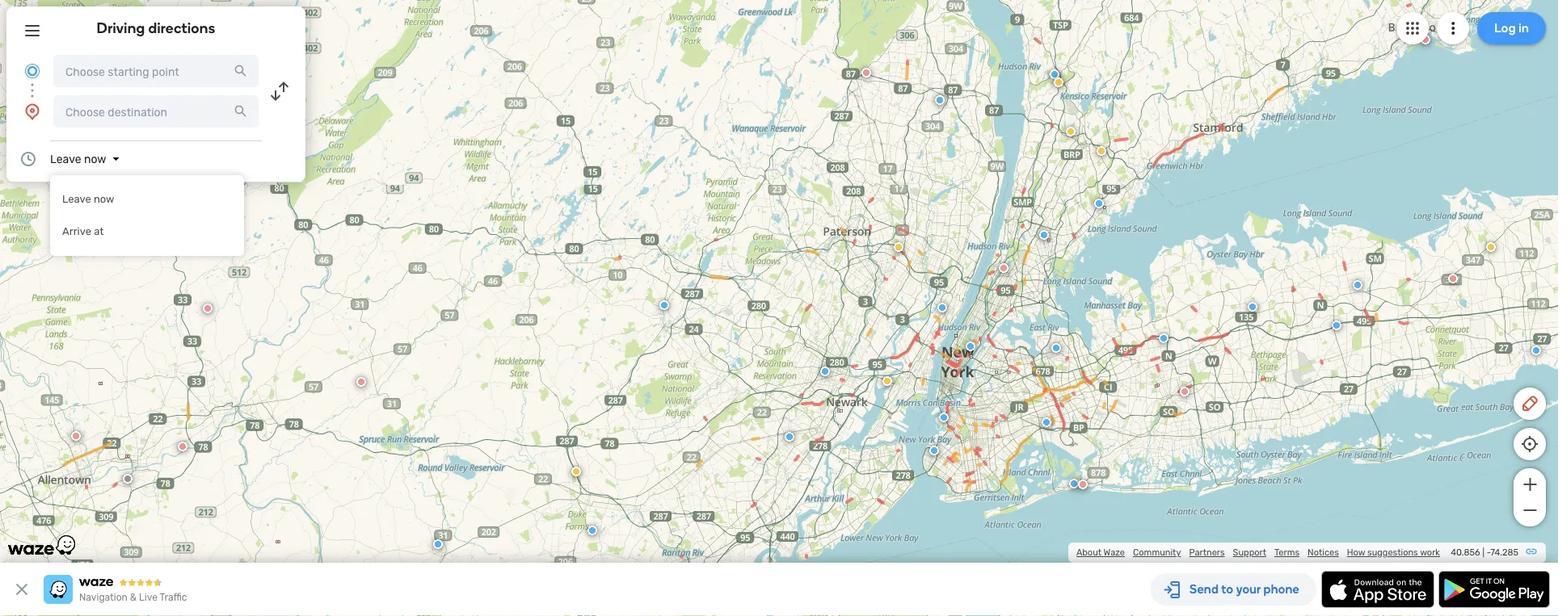 Task type: locate. For each thing, give the bounding box(es) containing it.
&
[[130, 593, 137, 604]]

0 vertical spatial leave now
[[50, 152, 106, 166]]

police image
[[935, 95, 945, 105], [1095, 199, 1104, 209], [938, 303, 948, 313], [1159, 334, 1169, 344], [966, 342, 976, 352], [1532, 346, 1542, 356], [939, 413, 949, 423], [1042, 418, 1052, 428], [1070, 479, 1079, 489], [588, 526, 597, 536], [433, 540, 443, 550]]

leave now option
[[50, 184, 244, 216]]

leave now
[[50, 152, 106, 166], [62, 193, 114, 206]]

hazard image
[[1054, 78, 1064, 87], [1066, 127, 1076, 137], [894, 243, 904, 252], [1487, 243, 1497, 252]]

current location image
[[23, 61, 42, 81]]

|
[[1483, 548, 1485, 559]]

terms link
[[1275, 548, 1300, 559]]

community link
[[1134, 548, 1182, 559]]

leave now right clock icon
[[50, 152, 106, 166]]

zoom out image
[[1520, 501, 1541, 521]]

partners
[[1190, 548, 1225, 559]]

support
[[1233, 548, 1267, 559]]

1 vertical spatial leave
[[62, 193, 91, 206]]

0 vertical spatial now
[[84, 152, 106, 166]]

now up at
[[94, 193, 114, 206]]

74.285
[[1491, 548, 1519, 559]]

waze
[[1104, 548, 1125, 559]]

about waze link
[[1077, 548, 1125, 559]]

x image
[[12, 581, 32, 600]]

hazard image
[[1097, 146, 1107, 156], [883, 377, 893, 386], [572, 467, 581, 477]]

Choose starting point text field
[[53, 55, 259, 87]]

leave up arrive
[[62, 193, 91, 206]]

suggestions
[[1368, 548, 1419, 559]]

2 vertical spatial hazard image
[[572, 467, 581, 477]]

1 vertical spatial now
[[94, 193, 114, 206]]

0 vertical spatial hazard image
[[1097, 146, 1107, 156]]

police image
[[1050, 70, 1060, 79], [1040, 230, 1049, 240], [1353, 281, 1363, 290], [660, 301, 669, 310], [1248, 302, 1258, 312], [1332, 321, 1342, 331], [1052, 344, 1062, 353], [821, 367, 830, 377], [785, 433, 795, 442], [930, 446, 939, 456]]

location image
[[23, 102, 42, 121]]

how suggestions work link
[[1348, 548, 1441, 559]]

leave
[[50, 152, 81, 166], [62, 193, 91, 206]]

leave now up arrive at on the top left
[[62, 193, 114, 206]]

driving
[[97, 19, 145, 37]]

leave right clock icon
[[50, 152, 81, 166]]

arrive at
[[62, 226, 104, 238]]

1 horizontal spatial hazard image
[[883, 377, 893, 386]]

how
[[1348, 548, 1366, 559]]

now inside option
[[94, 193, 114, 206]]

now
[[84, 152, 106, 166], [94, 193, 114, 206]]

1 vertical spatial leave now
[[62, 193, 114, 206]]

now up leave now option
[[84, 152, 106, 166]]

road closed image
[[1449, 274, 1459, 284], [203, 304, 213, 314], [357, 378, 366, 387], [71, 432, 81, 441], [1079, 480, 1088, 490]]

accident image
[[123, 475, 133, 484]]

navigation
[[79, 593, 128, 604]]

road closed image
[[862, 68, 872, 78], [999, 264, 1009, 273], [1180, 387, 1190, 397], [178, 442, 188, 452]]

0 horizontal spatial hazard image
[[572, 467, 581, 477]]

40.856 | -74.285
[[1451, 548, 1519, 559]]



Task type: vqa. For each thing, say whether or not it's contained in the screenshot.
30.452 on the right of page
no



Task type: describe. For each thing, give the bounding box(es) containing it.
community
[[1134, 548, 1182, 559]]

arrive
[[62, 226, 91, 238]]

0 vertical spatial leave
[[50, 152, 81, 166]]

arrive at option
[[50, 216, 244, 248]]

leave now inside option
[[62, 193, 114, 206]]

pencil image
[[1521, 395, 1540, 414]]

work
[[1421, 548, 1441, 559]]

link image
[[1526, 546, 1539, 559]]

terms
[[1275, 548, 1300, 559]]

partners link
[[1190, 548, 1225, 559]]

traffic
[[160, 593, 187, 604]]

-
[[1487, 548, 1491, 559]]

directions
[[148, 19, 215, 37]]

notices link
[[1308, 548, 1340, 559]]

clock image
[[19, 150, 38, 169]]

zoom in image
[[1520, 475, 1541, 495]]

2 horizontal spatial hazard image
[[1097, 146, 1107, 156]]

1 vertical spatial hazard image
[[883, 377, 893, 386]]

about
[[1077, 548, 1102, 559]]

support link
[[1233, 548, 1267, 559]]

notices
[[1308, 548, 1340, 559]]

live
[[139, 593, 158, 604]]

40.856
[[1451, 548, 1481, 559]]

at
[[94, 226, 104, 238]]

driving directions
[[97, 19, 215, 37]]

Choose destination text field
[[53, 95, 259, 128]]

navigation & live traffic
[[79, 593, 187, 604]]

leave inside option
[[62, 193, 91, 206]]

about waze community partners support terms notices how suggestions work
[[1077, 548, 1441, 559]]



